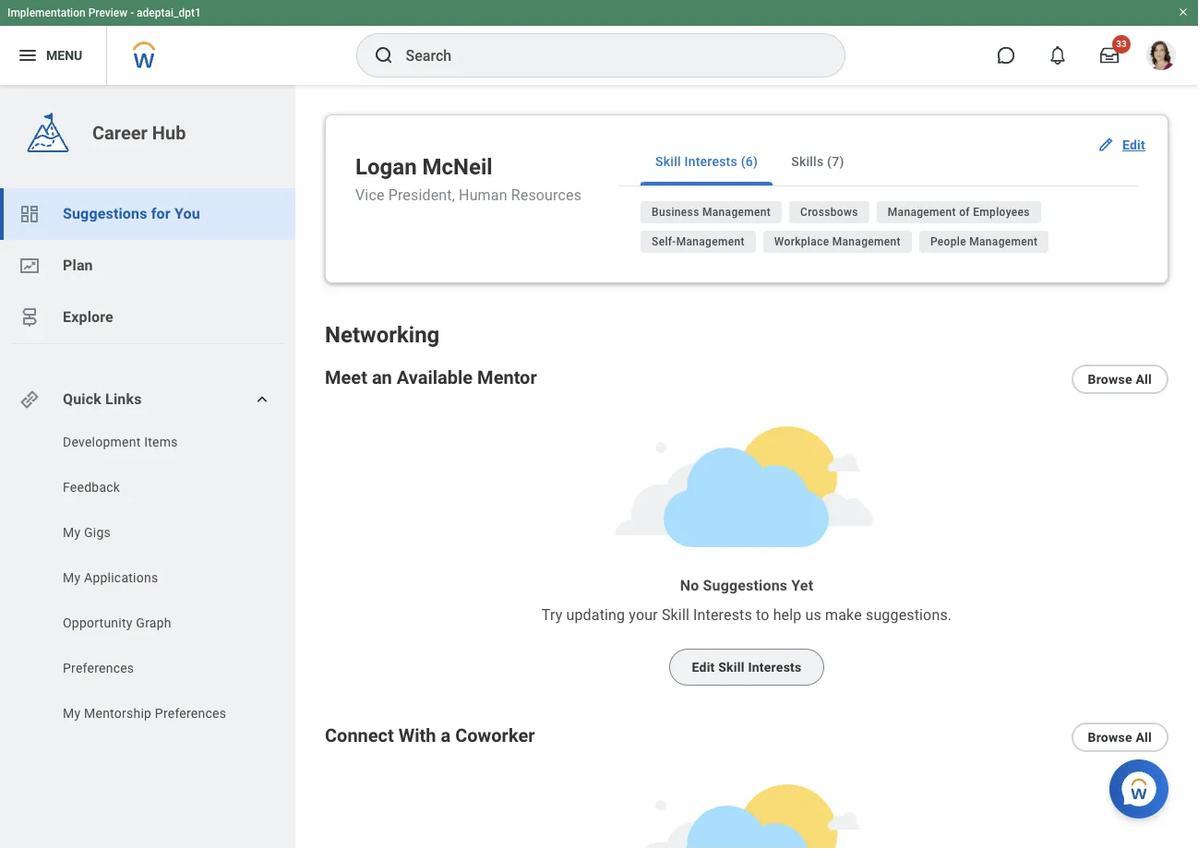 Task type: vqa. For each thing, say whether or not it's contained in the screenshot.
Gigs
yes



Task type: describe. For each thing, give the bounding box(es) containing it.
self-
[[652, 236, 677, 248]]

development items link
[[61, 433, 251, 452]]

browse all for connect with a coworker
[[1089, 731, 1153, 745]]

help
[[774, 607, 802, 624]]

interests inside button
[[685, 154, 738, 169]]

applications
[[84, 571, 158, 586]]

(6)
[[741, 154, 759, 169]]

workplace management
[[775, 236, 901, 248]]

suggestions for you
[[63, 205, 200, 223]]

inbox large image
[[1101, 46, 1119, 65]]

notifications large image
[[1049, 46, 1068, 65]]

edit for edit
[[1123, 138, 1146, 152]]

try updating your skill interests to help us make suggestions.
[[542, 607, 952, 624]]

human
[[459, 187, 508, 204]]

business
[[652, 206, 700, 219]]

1 vertical spatial preferences
[[155, 707, 226, 721]]

browse for meet an available mentor
[[1089, 372, 1133, 387]]

skills (7)
[[792, 154, 845, 169]]

interests inside 'button'
[[749, 660, 802, 675]]

us
[[806, 607, 822, 624]]

quick
[[63, 391, 102, 408]]

chevron up small image
[[253, 391, 272, 409]]

onboarding home image
[[18, 255, 41, 277]]

my gigs
[[63, 526, 111, 540]]

my for my gigs
[[63, 526, 81, 540]]

crossbows
[[801, 206, 859, 219]]

opportunity graph link
[[61, 614, 251, 633]]

suggestions.
[[866, 607, 952, 624]]

coworker
[[456, 725, 535, 747]]

adeptai_dpt1
[[137, 6, 201, 19]]

-
[[130, 6, 134, 19]]

search image
[[373, 44, 395, 67]]

people management
[[931, 236, 1039, 248]]

to
[[756, 607, 770, 624]]

career
[[92, 122, 148, 144]]

menu button
[[0, 26, 106, 85]]

management for business management
[[703, 206, 771, 219]]

close environment banner image
[[1179, 6, 1190, 18]]

implementation
[[7, 6, 86, 19]]

edit skill interests
[[692, 660, 802, 675]]

implementation preview -   adeptai_dpt1
[[7, 6, 201, 19]]

connect with a coworker
[[325, 725, 535, 747]]

explore link
[[0, 292, 296, 344]]

employees
[[974, 206, 1031, 219]]

tab list containing skill interests (6)
[[619, 138, 1139, 187]]

no suggestions yet
[[681, 577, 814, 595]]

vice
[[356, 187, 385, 204]]

edit skill interests button
[[669, 649, 825, 686]]

1 vertical spatial skill
[[662, 607, 690, 624]]

career hub
[[92, 122, 186, 144]]

1 horizontal spatial suggestions
[[703, 577, 788, 595]]

networking
[[325, 322, 440, 348]]

timeline milestone image
[[18, 307, 41, 329]]

plan link
[[0, 240, 296, 292]]

development
[[63, 435, 141, 450]]

my for my mentorship preferences
[[63, 707, 81, 721]]

no
[[681, 577, 700, 595]]

updating
[[567, 607, 626, 624]]

a
[[441, 725, 451, 747]]

plan
[[63, 257, 93, 274]]



Task type: locate. For each thing, give the bounding box(es) containing it.
2 my from the top
[[63, 571, 81, 586]]

0 horizontal spatial suggestions
[[63, 205, 147, 223]]

preferences link
[[61, 659, 251, 678]]

1 vertical spatial browse
[[1089, 731, 1133, 745]]

skill interests (6)
[[656, 154, 759, 169]]

skill inside edit skill interests 'button'
[[719, 660, 745, 675]]

suggestions for you link
[[0, 188, 296, 240]]

an
[[372, 367, 392, 389]]

0 vertical spatial list
[[0, 188, 296, 344]]

skill down try updating your skill interests to help us make suggestions.
[[719, 660, 745, 675]]

0 vertical spatial interests
[[685, 154, 738, 169]]

2 list from the top
[[0, 433, 296, 728]]

2 vertical spatial my
[[63, 707, 81, 721]]

logan
[[356, 154, 417, 180]]

management for people management
[[970, 236, 1039, 248]]

opportunity graph
[[63, 616, 172, 631]]

management for self-management
[[677, 236, 745, 248]]

management up 'self-management'
[[703, 206, 771, 219]]

edit image
[[1097, 136, 1116, 154]]

logan mcneil vice president, human resources
[[356, 154, 582, 204]]

business management
[[652, 206, 771, 219]]

management up people
[[888, 206, 957, 219]]

interests down to
[[749, 660, 802, 675]]

development items
[[63, 435, 178, 450]]

all
[[1136, 372, 1153, 387], [1136, 731, 1153, 745]]

0 vertical spatial preferences
[[63, 661, 134, 676]]

preferences down opportunity
[[63, 661, 134, 676]]

1 list from the top
[[0, 188, 296, 344]]

for
[[151, 205, 171, 223]]

explore
[[63, 309, 114, 326]]

3 my from the top
[[63, 707, 81, 721]]

0 vertical spatial my
[[63, 526, 81, 540]]

0 vertical spatial all
[[1136, 372, 1153, 387]]

items
[[144, 435, 178, 450]]

browse for connect with a coworker
[[1089, 731, 1133, 745]]

gigs
[[84, 526, 111, 540]]

list
[[0, 188, 296, 344], [0, 433, 296, 728]]

quick links element
[[18, 381, 281, 418]]

make
[[826, 607, 863, 624]]

my left gigs
[[63, 526, 81, 540]]

1 vertical spatial interests
[[694, 607, 753, 624]]

skill interests (6) button
[[641, 138, 773, 186]]

list containing suggestions for you
[[0, 188, 296, 344]]

my left mentorship
[[63, 707, 81, 721]]

0 horizontal spatial preferences
[[63, 661, 134, 676]]

edit inside 'button'
[[692, 660, 715, 675]]

my
[[63, 526, 81, 540], [63, 571, 81, 586], [63, 707, 81, 721]]

preferences
[[63, 661, 134, 676], [155, 707, 226, 721]]

yet
[[792, 577, 814, 595]]

2 vertical spatial interests
[[749, 660, 802, 675]]

edit right edit image
[[1123, 138, 1146, 152]]

interests down no suggestions yet
[[694, 607, 753, 624]]

1 horizontal spatial preferences
[[155, 707, 226, 721]]

meet
[[325, 367, 368, 389]]

1 vertical spatial list
[[0, 433, 296, 728]]

2 vertical spatial skill
[[719, 660, 745, 675]]

edit down try updating your skill interests to help us make suggestions.
[[692, 660, 715, 675]]

0 vertical spatial suggestions
[[63, 205, 147, 223]]

preview
[[88, 6, 128, 19]]

all for connect with a coworker
[[1136, 731, 1153, 745]]

browse all for meet an available mentor
[[1089, 372, 1153, 387]]

edit for edit skill interests
[[692, 660, 715, 675]]

my applications
[[63, 571, 158, 586]]

hub
[[152, 122, 186, 144]]

browse all link for meet an available mentor
[[1072, 365, 1169, 394]]

skill inside the 'skill interests (6)' button
[[656, 154, 681, 169]]

0 vertical spatial browse
[[1089, 372, 1133, 387]]

1 vertical spatial all
[[1136, 731, 1153, 745]]

skill up business
[[656, 154, 681, 169]]

2 browse from the top
[[1089, 731, 1133, 745]]

workplace
[[775, 236, 830, 248]]

management for workplace management
[[833, 236, 901, 248]]

graph
[[136, 616, 172, 631]]

try
[[542, 607, 563, 624]]

1 vertical spatial my
[[63, 571, 81, 586]]

my down my gigs
[[63, 571, 81, 586]]

browse all link for connect with a coworker
[[1072, 723, 1169, 753]]

opportunity
[[63, 616, 133, 631]]

quick links
[[63, 391, 142, 408]]

0 vertical spatial browse all
[[1089, 372, 1153, 387]]

mentorship
[[84, 707, 152, 721]]

preferences down preferences "link"
[[155, 707, 226, 721]]

my for my applications
[[63, 571, 81, 586]]

tab list
[[619, 138, 1139, 187]]

2 browse all from the top
[[1089, 731, 1153, 745]]

skills
[[792, 154, 824, 169]]

mentor
[[478, 367, 537, 389]]

self-management
[[652, 236, 745, 248]]

suggestions left the for
[[63, 205, 147, 223]]

resources
[[511, 187, 582, 204]]

with
[[399, 725, 436, 747]]

management down business management
[[677, 236, 745, 248]]

1 browse all from the top
[[1089, 372, 1153, 387]]

you
[[175, 205, 200, 223]]

33
[[1117, 39, 1128, 49]]

all for meet an available mentor
[[1136, 372, 1153, 387]]

browse
[[1089, 372, 1133, 387], [1089, 731, 1133, 745]]

1 all from the top
[[1136, 372, 1153, 387]]

0 vertical spatial browse all link
[[1072, 365, 1169, 394]]

meet an available mentor
[[325, 367, 537, 389]]

list containing development items
[[0, 433, 296, 728]]

1 vertical spatial suggestions
[[703, 577, 788, 595]]

my applications link
[[61, 569, 251, 587]]

1 browse from the top
[[1089, 372, 1133, 387]]

suggestions
[[63, 205, 147, 223], [703, 577, 788, 595]]

profile logan mcneil image
[[1147, 41, 1177, 74]]

1 vertical spatial edit
[[692, 660, 715, 675]]

connect
[[325, 725, 394, 747]]

Search Workday  search field
[[406, 35, 807, 76]]

skill right your
[[662, 607, 690, 624]]

management down 'crossbows'
[[833, 236, 901, 248]]

1 vertical spatial browse all
[[1089, 731, 1153, 745]]

justify image
[[17, 44, 39, 67]]

of
[[960, 206, 971, 219]]

president,
[[389, 187, 455, 204]]

management
[[703, 206, 771, 219], [888, 206, 957, 219], [677, 236, 745, 248], [833, 236, 901, 248], [970, 236, 1039, 248]]

edit
[[1123, 138, 1146, 152], [692, 660, 715, 675]]

menu
[[46, 48, 82, 62]]

interests
[[685, 154, 738, 169], [694, 607, 753, 624], [749, 660, 802, 675]]

edit button
[[1090, 127, 1157, 163]]

management down the employees
[[970, 236, 1039, 248]]

mcneil
[[423, 154, 493, 180]]

management of employees
[[888, 206, 1031, 219]]

0 vertical spatial skill
[[656, 154, 681, 169]]

0 horizontal spatial edit
[[692, 660, 715, 675]]

preferences inside "link"
[[63, 661, 134, 676]]

2 all from the top
[[1136, 731, 1153, 745]]

interests left (6)
[[685, 154, 738, 169]]

1 browse all link from the top
[[1072, 365, 1169, 394]]

my gigs link
[[61, 524, 251, 542]]

my mentorship preferences link
[[61, 705, 251, 723]]

1 vertical spatial browse all link
[[1072, 723, 1169, 753]]

2 browse all link from the top
[[1072, 723, 1169, 753]]

0 vertical spatial edit
[[1123, 138, 1146, 152]]

1 my from the top
[[63, 526, 81, 540]]

links
[[105, 391, 142, 408]]

suggestions inside list
[[63, 205, 147, 223]]

1 horizontal spatial edit
[[1123, 138, 1146, 152]]

edit inside button
[[1123, 138, 1146, 152]]

skills (7) button
[[777, 138, 860, 186]]

my mentorship preferences
[[63, 707, 226, 721]]

your
[[629, 607, 658, 624]]

dashboard image
[[18, 203, 41, 225]]

available
[[397, 367, 473, 389]]

33 button
[[1090, 35, 1131, 76]]

suggestions up try updating your skill interests to help us make suggestions.
[[703, 577, 788, 595]]

browse all
[[1089, 372, 1153, 387], [1089, 731, 1153, 745]]

menu banner
[[0, 0, 1199, 85]]

(7)
[[828, 154, 845, 169]]

people
[[931, 236, 967, 248]]

feedback link
[[61, 478, 251, 497]]

feedback
[[63, 480, 120, 495]]

skill
[[656, 154, 681, 169], [662, 607, 690, 624], [719, 660, 745, 675]]

link image
[[18, 389, 41, 411]]

browse all link
[[1072, 365, 1169, 394], [1072, 723, 1169, 753]]



